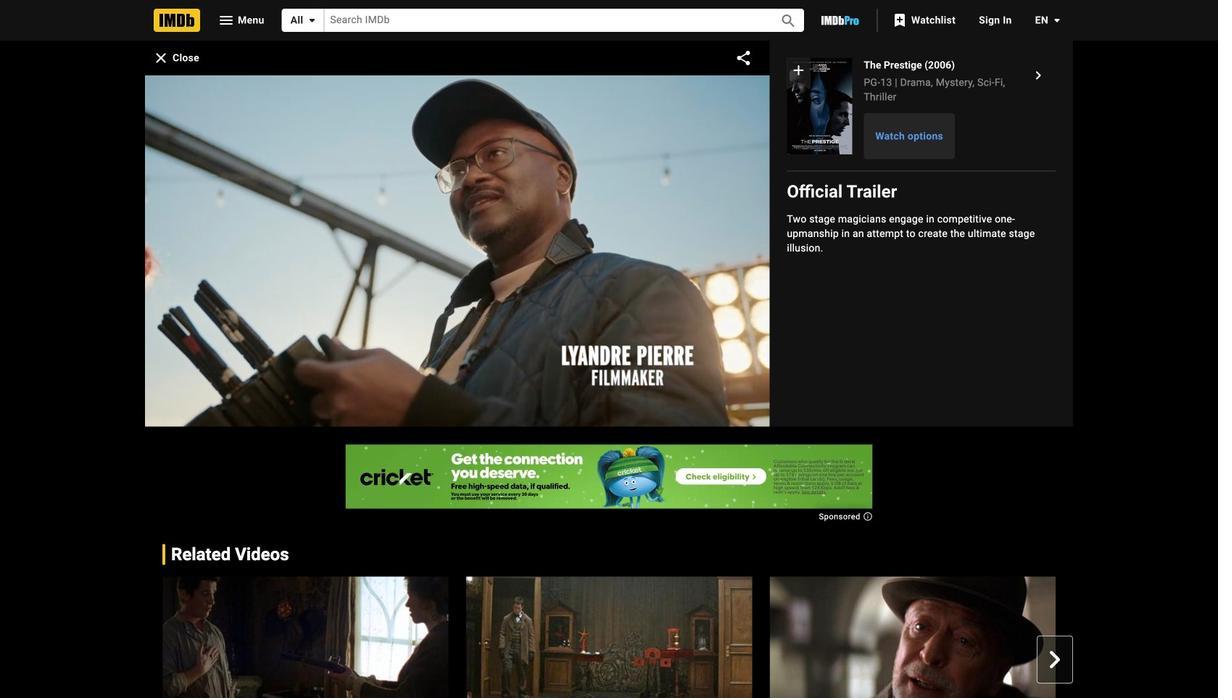 Task type: describe. For each thing, give the bounding box(es) containing it.
Search IMDb text field
[[324, 9, 764, 32]]

menu image
[[218, 12, 235, 29]]

sponsored content section
[[345, 444, 873, 520]]

watchlist image
[[891, 12, 909, 29]]

1 arrow drop down image from the left
[[303, 12, 321, 29]]

submit search image
[[780, 12, 797, 30]]

home image
[[154, 9, 200, 32]]



Task type: locate. For each thing, give the bounding box(es) containing it.
add image
[[790, 62, 808, 79]]

clear image
[[152, 49, 170, 67]]

1 horizontal spatial arrow drop down image
[[1049, 12, 1066, 29]]

None field
[[324, 9, 764, 32]]

the prestige (2006) image
[[1030, 67, 1048, 84]]

main content
[[0, 41, 1219, 699]]

the prestige image
[[787, 58, 853, 155], [162, 577, 449, 699], [466, 577, 752, 699], [770, 577, 1056, 699]]

group
[[787, 58, 853, 155], [145, 577, 1219, 699], [162, 577, 449, 699], [466, 577, 752, 699], [770, 577, 1056, 699], [1074, 577, 1219, 699], [1074, 577, 1219, 699]]

arrow drop down image
[[303, 12, 321, 29], [1049, 12, 1066, 29]]

share on social media image
[[735, 49, 753, 67]]

None search field
[[282, 9, 804, 32]]

0 horizontal spatial arrow drop down image
[[303, 12, 321, 29]]

2 arrow drop down image from the left
[[1049, 12, 1066, 29]]

chevron right inline image
[[1047, 651, 1064, 669]]



Task type: vqa. For each thing, say whether or not it's contained in the screenshot.
luke
no



